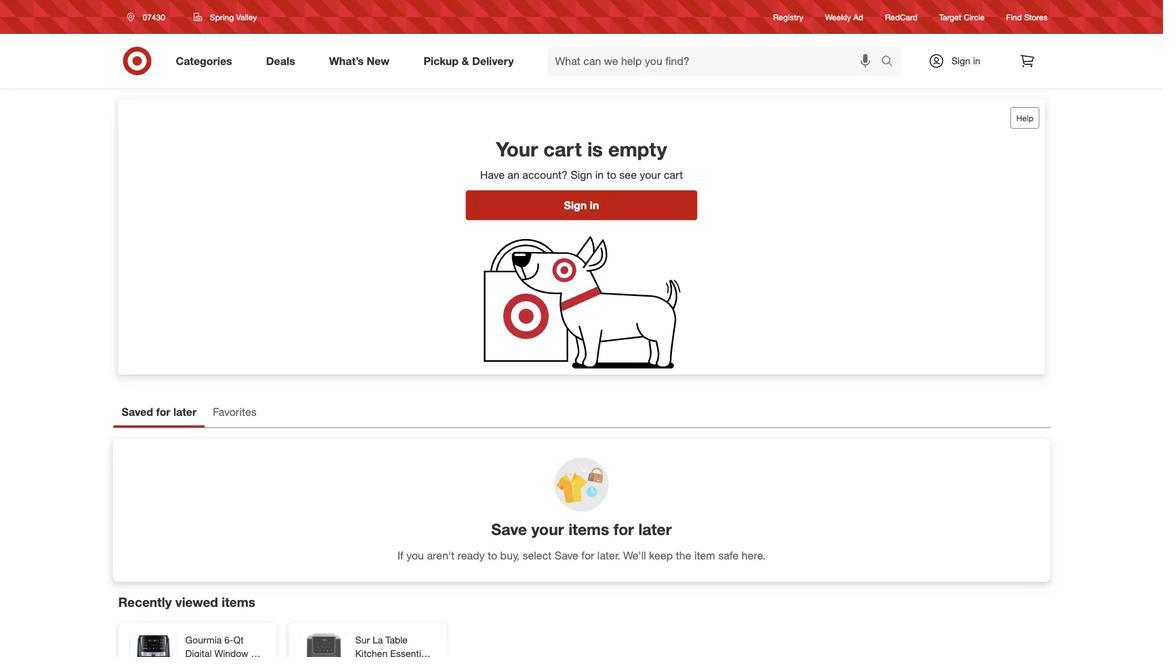 Task type: describe. For each thing, give the bounding box(es) containing it.
gourmia
[[185, 634, 222, 646]]

you
[[407, 549, 424, 562]]

1 vertical spatial later
[[639, 520, 672, 539]]

recently
[[118, 594, 172, 610]]

categories
[[176, 54, 232, 67]]

have
[[480, 168, 505, 181]]

pickup & delivery link
[[412, 46, 531, 76]]

aren't
[[427, 549, 455, 562]]

pickup
[[424, 54, 459, 67]]

target
[[940, 12, 962, 22]]

have an account? sign in to see your cart
[[480, 168, 683, 181]]

saved for later link
[[114, 399, 205, 428]]

saved
[[122, 406, 153, 419]]

07430 button
[[118, 5, 179, 29]]

here.
[[742, 549, 766, 562]]

new
[[367, 54, 390, 67]]

sign inside sign in link
[[952, 55, 971, 67]]

spring valley
[[210, 12, 257, 22]]

sign inside sign in button
[[564, 199, 587, 212]]

qt
[[233, 634, 244, 646]]

find stores
[[1007, 12, 1048, 22]]

spring valley button
[[185, 5, 266, 29]]

redcard
[[885, 12, 918, 22]]

keep
[[649, 549, 673, 562]]

registry
[[774, 12, 804, 22]]

sur la table kitchen essential link
[[355, 634, 433, 657]]

2 horizontal spatial for
[[614, 520, 634, 539]]

07430
[[143, 12, 165, 22]]

viewed
[[175, 594, 218, 610]]

help button
[[1011, 107, 1040, 129]]

1 horizontal spatial for
[[582, 549, 595, 562]]

sign in inside button
[[564, 199, 599, 212]]

sur
[[355, 634, 370, 646]]

items for your
[[569, 520, 609, 539]]

kitchen
[[355, 648, 388, 657]]

6-
[[224, 634, 233, 646]]

search button
[[875, 46, 908, 79]]

deals
[[266, 54, 295, 67]]

empty cart bullseye image
[[480, 228, 684, 375]]

your
[[496, 137, 538, 161]]

your cart is empty
[[496, 137, 667, 161]]

digital
[[185, 648, 212, 657]]

weekly ad
[[825, 12, 864, 22]]

if you aren't ready to buy, select save for later. we'll keep the item safe here.
[[398, 549, 766, 562]]

0 vertical spatial sign in
[[952, 55, 981, 67]]

favorites link
[[205, 399, 265, 428]]

search
[[875, 56, 908, 69]]

0 vertical spatial save
[[491, 520, 527, 539]]

sign in button
[[466, 190, 698, 220]]

What can we help you find? suggestions appear below search field
[[547, 46, 885, 76]]

an
[[508, 168, 520, 181]]

item
[[694, 549, 716, 562]]

saved for later
[[122, 406, 197, 419]]

0 vertical spatial later
[[173, 406, 197, 419]]

items for viewed
[[222, 594, 255, 610]]

&
[[462, 54, 469, 67]]

delivery
[[472, 54, 514, 67]]

1 vertical spatial save
[[555, 549, 579, 562]]

save your items for later
[[491, 520, 672, 539]]

find stores link
[[1007, 11, 1048, 23]]

empty
[[609, 137, 667, 161]]



Task type: vqa. For each thing, say whether or not it's contained in the screenshot.
$39.99 within the $39.99 REG $69.99 SALE
no



Task type: locate. For each thing, give the bounding box(es) containing it.
gourmia 6-qt digital window ai
[[185, 634, 263, 657]]

later.
[[598, 549, 620, 562]]

1 vertical spatial for
[[614, 520, 634, 539]]

2 vertical spatial in
[[590, 199, 599, 212]]

1 horizontal spatial sign in
[[952, 55, 981, 67]]

sign in down have an account? sign in to see your cart
[[564, 199, 599, 212]]

window
[[214, 648, 248, 657]]

0 vertical spatial your
[[640, 168, 661, 181]]

your right see at the right
[[640, 168, 661, 181]]

for up we'll
[[614, 520, 634, 539]]

sign down your cart is empty on the top of the page
[[571, 168, 592, 181]]

items up if you aren't ready to buy, select save for later. we'll keep the item safe here.
[[569, 520, 609, 539]]

1 horizontal spatial cart
[[664, 168, 683, 181]]

0 horizontal spatial to
[[488, 549, 497, 562]]

ready
[[458, 549, 485, 562]]

later right saved at the left of page
[[173, 406, 197, 419]]

1 vertical spatial items
[[222, 594, 255, 610]]

la
[[373, 634, 383, 646]]

1 horizontal spatial your
[[640, 168, 661, 181]]

gourmia 6-qt digital window ai link
[[185, 634, 263, 657]]

2 vertical spatial sign
[[564, 199, 587, 212]]

your
[[640, 168, 661, 181], [532, 520, 564, 539]]

select
[[523, 549, 552, 562]]

1 vertical spatial cart
[[664, 168, 683, 181]]

deals link
[[255, 46, 312, 76]]

0 horizontal spatial your
[[532, 520, 564, 539]]

valley
[[236, 12, 257, 22]]

0 vertical spatial items
[[569, 520, 609, 539]]

spring
[[210, 12, 234, 22]]

to left see at the right
[[607, 168, 617, 181]]

buy,
[[500, 549, 520, 562]]

what's
[[329, 54, 364, 67]]

if
[[398, 549, 404, 562]]

1 vertical spatial in
[[596, 168, 604, 181]]

0 vertical spatial sign
[[952, 55, 971, 67]]

0 vertical spatial cart
[[544, 137, 582, 161]]

items up qt
[[222, 594, 255, 610]]

to
[[607, 168, 617, 181], [488, 549, 497, 562]]

stores
[[1025, 12, 1048, 22]]

sur la table kitchen essential
[[355, 634, 433, 657]]

to left buy,
[[488, 549, 497, 562]]

1 horizontal spatial later
[[639, 520, 672, 539]]

is
[[587, 137, 603, 161]]

pickup & delivery
[[424, 54, 514, 67]]

0 horizontal spatial for
[[156, 406, 170, 419]]

categories link
[[164, 46, 249, 76]]

1 horizontal spatial save
[[555, 549, 579, 562]]

in down the circle
[[973, 55, 981, 67]]

in down have an account? sign in to see your cart
[[590, 199, 599, 212]]

sign in
[[952, 55, 981, 67], [564, 199, 599, 212]]

account?
[[523, 168, 568, 181]]

in down is
[[596, 168, 604, 181]]

cart up account?
[[544, 137, 582, 161]]

weekly
[[825, 12, 851, 22]]

0 horizontal spatial cart
[[544, 137, 582, 161]]

0 vertical spatial in
[[973, 55, 981, 67]]

redcard link
[[885, 11, 918, 23]]

registry link
[[774, 11, 804, 23]]

save up buy,
[[491, 520, 527, 539]]

we'll
[[623, 549, 646, 562]]

target circle link
[[940, 11, 985, 23]]

help
[[1017, 113, 1034, 123]]

in inside button
[[590, 199, 599, 212]]

find
[[1007, 12, 1022, 22]]

0 horizontal spatial sign in
[[564, 199, 599, 212]]

1 horizontal spatial items
[[569, 520, 609, 539]]

1 horizontal spatial to
[[607, 168, 617, 181]]

sign down have an account? sign in to see your cart
[[564, 199, 587, 212]]

0 horizontal spatial save
[[491, 520, 527, 539]]

2 vertical spatial for
[[582, 549, 595, 562]]

1 vertical spatial sign
[[571, 168, 592, 181]]

for left later.
[[582, 549, 595, 562]]

cart
[[544, 137, 582, 161], [664, 168, 683, 181]]

the
[[676, 549, 691, 562]]

for
[[156, 406, 170, 419], [614, 520, 634, 539], [582, 549, 595, 562]]

sign down target circle link in the top of the page
[[952, 55, 971, 67]]

1 vertical spatial your
[[532, 520, 564, 539]]

save right select
[[555, 549, 579, 562]]

see
[[620, 168, 637, 181]]

ad
[[854, 12, 864, 22]]

what's new
[[329, 54, 390, 67]]

items
[[569, 520, 609, 539], [222, 594, 255, 610]]

table
[[386, 634, 408, 646]]

what's new link
[[318, 46, 407, 76]]

weekly ad link
[[825, 11, 864, 23]]

for right saved at the left of page
[[156, 406, 170, 419]]

recently viewed items
[[118, 594, 255, 610]]

sign in link
[[917, 46, 1002, 76]]

0 horizontal spatial later
[[173, 406, 197, 419]]

target circle
[[940, 12, 985, 22]]

favorites
[[213, 406, 257, 419]]

in
[[973, 55, 981, 67], [596, 168, 604, 181], [590, 199, 599, 212]]

later up keep
[[639, 520, 672, 539]]

0 vertical spatial for
[[156, 406, 170, 419]]

1 vertical spatial sign in
[[564, 199, 599, 212]]

save
[[491, 520, 527, 539], [555, 549, 579, 562]]

sign in down target circle link in the top of the page
[[952, 55, 981, 67]]

0 vertical spatial to
[[607, 168, 617, 181]]

safe
[[719, 549, 739, 562]]

1 vertical spatial to
[[488, 549, 497, 562]]

later
[[173, 406, 197, 419], [639, 520, 672, 539]]

cart down empty
[[664, 168, 683, 181]]

your up select
[[532, 520, 564, 539]]

circle
[[964, 12, 985, 22]]

sign
[[952, 55, 971, 67], [571, 168, 592, 181], [564, 199, 587, 212]]

0 horizontal spatial items
[[222, 594, 255, 610]]



